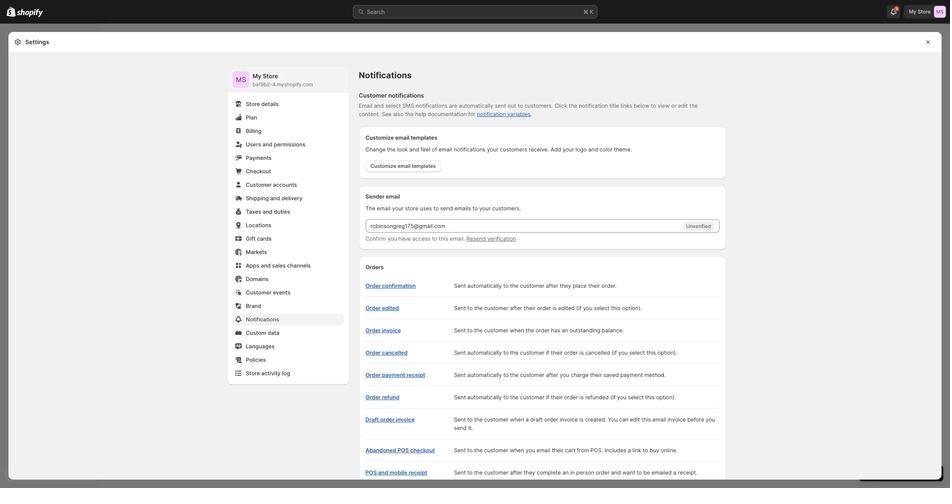 Task type: vqa. For each thing, say whether or not it's contained in the screenshot.
"AND" within Users and permissions link
yes



Task type: locate. For each thing, give the bounding box(es) containing it.
1 vertical spatial edit
[[630, 417, 640, 423]]

order down order edited
[[366, 327, 381, 334]]

if down sent to the customer when the order has an outstanding balance. on the bottom of page
[[546, 350, 549, 356]]

select up the can on the bottom of page
[[628, 394, 644, 401]]

customers. up unverified text field
[[492, 205, 521, 212]]

9 sent from the top
[[454, 470, 466, 477]]

edit
[[678, 102, 688, 109], [630, 417, 640, 423]]

is left created.
[[579, 417, 584, 423]]

1 vertical spatial pos
[[366, 470, 377, 477]]

1 vertical spatial notification
[[477, 111, 506, 118]]

they left "place"
[[560, 283, 571, 289]]

email
[[395, 134, 409, 141], [439, 146, 452, 153], [398, 163, 410, 169], [386, 193, 400, 200], [377, 205, 391, 212], [653, 417, 666, 423], [537, 447, 550, 454]]

0 horizontal spatial my
[[253, 72, 261, 80]]

automatically for sent automatically to the customer after you charge their saved payment method.
[[467, 372, 502, 379]]

2 vertical spatial (if
[[610, 394, 616, 401]]

receipt down order cancelled link
[[407, 372, 425, 379]]

custom data
[[246, 330, 279, 337]]

1 sent from the top
[[454, 283, 466, 289]]

edited up has
[[558, 305, 575, 312]]

taxes and duties
[[246, 209, 290, 215]]

and right logo
[[588, 146, 598, 153]]

their right "place"
[[588, 283, 600, 289]]

and for shipping and delivery
[[270, 195, 280, 202]]

1 horizontal spatial payment
[[620, 372, 643, 379]]

order for order edited
[[366, 305, 381, 312]]

notification down sent
[[477, 111, 506, 118]]

pos down abandoned
[[366, 470, 377, 477]]

select down order. at the right of page
[[594, 305, 610, 312]]

1 horizontal spatial edited
[[558, 305, 575, 312]]

(if down balance.
[[612, 350, 617, 356]]

their
[[588, 283, 600, 289], [524, 305, 536, 312], [551, 350, 563, 356], [590, 372, 602, 379], [551, 394, 563, 401], [552, 447, 564, 454]]

1 vertical spatial they
[[524, 470, 535, 477]]

is up has
[[553, 305, 557, 312]]

from
[[577, 447, 589, 454]]

order for order invoice
[[366, 327, 381, 334]]

1 horizontal spatial notifications
[[359, 70, 412, 80]]

0 vertical spatial receipt
[[407, 372, 425, 379]]

activity
[[261, 370, 281, 377]]

custom data link
[[232, 327, 344, 339]]

a left receipt.
[[673, 470, 676, 477]]

customer up email
[[359, 92, 387, 99]]

sent for sent automatically to the customer after you charge their saved payment method.
[[454, 372, 466, 379]]

pos left checkout on the left bottom of page
[[398, 447, 409, 454]]

notifications up "sms"
[[388, 92, 424, 99]]

you right before
[[706, 417, 715, 423]]

3 sent from the top
[[454, 327, 466, 334]]

6 order from the top
[[366, 394, 381, 401]]

1 when from the top
[[510, 327, 524, 334]]

1 if from the top
[[546, 350, 549, 356]]

their down has
[[551, 350, 563, 356]]

1 vertical spatial notifications
[[246, 316, 279, 323]]

refund
[[382, 394, 400, 401]]

verification
[[487, 236, 516, 242]]

4 sent from the top
[[454, 350, 466, 356]]

apps and sales channels link
[[232, 260, 344, 272]]

order for order confirmation
[[366, 283, 381, 289]]

sent inside sent to the customer when a draft order invoice is created. you can edit this email invoice before you send it.
[[454, 417, 466, 423]]

sent to the customer when a draft order invoice is created. you can edit this email invoice before you send it.
[[454, 417, 715, 432]]

order.
[[602, 283, 617, 289]]

0 horizontal spatial notification
[[477, 111, 506, 118]]

sent automatically to the customer after you charge their saved payment method.
[[454, 372, 666, 379]]

their down sent automatically to the customer after you charge their saved payment method.
[[551, 394, 563, 401]]

cancelled
[[382, 350, 408, 356], [585, 350, 610, 356]]

customers. up '.'
[[524, 102, 553, 109]]

charge
[[571, 372, 589, 379]]

0 horizontal spatial a
[[526, 417, 529, 423]]

customize email templates down look
[[371, 163, 436, 169]]

sent for sent to the customer when you email their cart from pos. includes a link to buy online.
[[454, 447, 466, 454]]

0 horizontal spatial they
[[524, 470, 535, 477]]

sent to the customer after they complete an in person order and want to be emailed a receipt.
[[454, 470, 698, 477]]

2 vertical spatial customer
[[246, 289, 272, 296]]

settings dialog
[[8, 32, 942, 489]]

duties
[[274, 209, 290, 215]]

order for order cancelled
[[366, 350, 381, 356]]

0 horizontal spatial cancelled
[[382, 350, 408, 356]]

click
[[555, 102, 567, 109]]

notifications up help
[[416, 102, 448, 109]]

customize email templates
[[366, 134, 437, 141], [371, 163, 436, 169]]

0 vertical spatial an
[[562, 327, 568, 334]]

0 vertical spatial option).
[[622, 305, 642, 312]]

0 vertical spatial customize email templates
[[366, 134, 437, 141]]

edited down order confirmation at the left
[[382, 305, 399, 312]]

draft
[[366, 417, 379, 423]]

a inside sent to the customer when a draft order invoice is created. you can edit this email invoice before you send it.
[[526, 417, 529, 423]]

(if for cancelled
[[612, 350, 617, 356]]

1 vertical spatial send
[[454, 425, 467, 432]]

customer for customer notifications
[[359, 92, 387, 99]]

2 when from the top
[[510, 417, 524, 423]]

option). down the method.
[[656, 394, 676, 401]]

taxes
[[246, 209, 261, 215]]

notifications
[[359, 70, 412, 80], [246, 316, 279, 323]]

ba19b2-
[[253, 81, 272, 88]]

and right apps at the bottom left of page
[[261, 263, 271, 269]]

my up "ba19b2-"
[[253, 72, 261, 80]]

1 payment from the left
[[382, 372, 405, 379]]

0 vertical spatial send
[[440, 205, 453, 212]]

order up order refund
[[366, 372, 381, 379]]

store down policies at bottom left
[[246, 370, 260, 377]]

1 cancelled from the left
[[382, 350, 408, 356]]

automatically
[[459, 102, 493, 109], [467, 283, 502, 289], [467, 350, 502, 356], [467, 372, 502, 379], [467, 394, 502, 401]]

0 vertical spatial customers.
[[524, 102, 553, 109]]

customers. inside email and select sms notifications are automatically sent out to customers. click the notification title links below to view or edit the content. see also the help documentation for
[[524, 102, 553, 109]]

1 horizontal spatial a
[[628, 447, 631, 454]]

2 horizontal spatial a
[[673, 470, 676, 477]]

0 horizontal spatial edited
[[382, 305, 399, 312]]

1 vertical spatial if
[[546, 394, 549, 401]]

1 vertical spatial when
[[510, 417, 524, 423]]

1 vertical spatial customize
[[371, 163, 396, 169]]

you
[[608, 417, 618, 423]]

0 vertical spatial notifications
[[388, 92, 424, 99]]

payment up refund
[[382, 372, 405, 379]]

shop settings menu element
[[227, 66, 349, 385]]

after up sent automatically to the customer if their order is refunded (if you select this option).
[[546, 372, 558, 379]]

0 horizontal spatial customers.
[[492, 205, 521, 212]]

option). up balance.
[[622, 305, 642, 312]]

orders
[[366, 264, 384, 271]]

templates up feel
[[411, 134, 437, 141]]

unverified
[[686, 223, 711, 229]]

they left complete at the right bottom of the page
[[524, 470, 535, 477]]

0 horizontal spatial payment
[[382, 372, 405, 379]]

policies
[[246, 357, 266, 364]]

1 vertical spatial (if
[[612, 350, 617, 356]]

automatically for sent automatically to the customer after they place their order.
[[467, 283, 502, 289]]

2 order from the top
[[366, 305, 381, 312]]

7 sent from the top
[[454, 417, 466, 423]]

your right add
[[563, 146, 574, 153]]

method.
[[645, 372, 666, 379]]

8 sent from the top
[[454, 447, 466, 454]]

when
[[510, 327, 524, 334], [510, 417, 524, 423], [510, 447, 524, 454]]

a left the link
[[628, 447, 631, 454]]

1 horizontal spatial pos
[[398, 447, 409, 454]]

order cancelled
[[366, 350, 408, 356]]

and for email and select sms notifications are automatically sent out to customers. click the notification title links below to view or edit the content. see also the help documentation for
[[374, 102, 384, 109]]

cancelled down outstanding on the right bottom of page
[[585, 350, 610, 356]]

email down look
[[398, 163, 410, 169]]

your
[[487, 146, 499, 153], [563, 146, 574, 153], [392, 205, 404, 212], [479, 205, 491, 212]]

customer accounts
[[246, 182, 297, 188]]

and for apps and sales channels
[[261, 263, 271, 269]]

when for a
[[510, 417, 524, 423]]

notification
[[579, 102, 608, 109], [477, 111, 506, 118]]

1 vertical spatial templates
[[412, 163, 436, 169]]

2 vertical spatial a
[[673, 470, 676, 477]]

edit right the can on the bottom of page
[[630, 417, 640, 423]]

1 vertical spatial my
[[253, 72, 261, 80]]

2 if from the top
[[546, 394, 549, 401]]

receipt right mobile
[[409, 470, 427, 477]]

(if right refunded
[[610, 394, 616, 401]]

order invoice
[[366, 327, 401, 334]]

0 vertical spatial if
[[546, 350, 549, 356]]

1 horizontal spatial edit
[[678, 102, 688, 109]]

draft order invoice link
[[366, 417, 415, 423]]

1 vertical spatial customers.
[[492, 205, 521, 212]]

email up look
[[395, 134, 409, 141]]

templates down feel
[[412, 163, 436, 169]]

documentation
[[428, 111, 467, 118]]

1 horizontal spatial customers.
[[524, 102, 553, 109]]

2 vertical spatial notifications
[[454, 146, 486, 153]]

0 vertical spatial when
[[510, 327, 524, 334]]

view
[[658, 102, 670, 109]]

the inside sent to the customer when a draft order invoice is created. you can edit this email invoice before you send it.
[[474, 417, 483, 423]]

notification left 'title'
[[579, 102, 608, 109]]

abandoned pos checkout link
[[366, 447, 435, 454]]

logo
[[576, 146, 587, 153]]

1 vertical spatial customer
[[246, 182, 272, 188]]

content.
[[359, 111, 380, 118]]

0 vertical spatial a
[[526, 417, 529, 423]]

sent
[[495, 102, 506, 109]]

is up charge
[[580, 350, 584, 356]]

sent for sent automatically to the customer if their order is refunded (if you select this option).
[[454, 394, 466, 401]]

settings
[[25, 38, 49, 46]]

dialog
[[945, 32, 950, 480]]

and up see
[[374, 102, 384, 109]]

1 order from the top
[[366, 283, 381, 289]]

1 vertical spatial a
[[628, 447, 631, 454]]

permissions
[[274, 141, 305, 148]]

order inside sent to the customer when a draft order invoice is created. you can edit this email invoice before you send it.
[[544, 417, 558, 423]]

2 vertical spatial option).
[[656, 394, 676, 401]]

send left emails
[[440, 205, 453, 212]]

complete
[[537, 470, 561, 477]]

1 horizontal spatial send
[[454, 425, 467, 432]]

search
[[367, 8, 385, 15]]

option). for sent automatically to the customer if their order is cancelled (if you select this option).
[[658, 350, 677, 356]]

checkout link
[[232, 166, 344, 177]]

draft
[[530, 417, 543, 423]]

0 vertical spatial my
[[909, 8, 916, 15]]

order for order refund
[[366, 394, 381, 401]]

pos
[[398, 447, 409, 454], [366, 470, 377, 477]]

1 horizontal spatial cancelled
[[585, 350, 610, 356]]

1
[[896, 7, 898, 11]]

plan link
[[232, 112, 344, 123]]

the
[[569, 102, 577, 109], [690, 102, 698, 109], [405, 111, 414, 118], [387, 146, 396, 153], [510, 283, 519, 289], [474, 305, 483, 312], [474, 327, 483, 334], [526, 327, 534, 334], [510, 350, 519, 356], [510, 372, 519, 379], [510, 394, 519, 401], [474, 417, 483, 423], [474, 447, 483, 454], [474, 470, 483, 477]]

sent for sent to the customer when a draft order invoice is created. you can edit this email invoice before you send it.
[[454, 417, 466, 423]]

sent to the customer when you email their cart from pos. includes a link to buy online.
[[454, 447, 678, 454]]

notifications inside shop settings menu element
[[246, 316, 279, 323]]

the email your store uses to send emails to your customers.
[[366, 205, 521, 212]]

payment right saved
[[620, 372, 643, 379]]

edit right or
[[678, 102, 688, 109]]

color
[[600, 146, 613, 153]]

customize down change
[[371, 163, 396, 169]]

email up complete at the right bottom of the page
[[537, 447, 550, 454]]

0 vertical spatial customer
[[359, 92, 387, 99]]

3 when from the top
[[510, 447, 524, 454]]

customer events
[[246, 289, 291, 296]]

option). up the method.
[[658, 350, 677, 356]]

invoice
[[382, 327, 401, 334], [396, 417, 415, 423], [560, 417, 578, 423], [668, 417, 686, 423]]

5 order from the top
[[366, 372, 381, 379]]

languages
[[246, 343, 275, 350]]

invoice up order cancelled link
[[382, 327, 401, 334]]

order down order invoice on the left bottom
[[366, 350, 381, 356]]

is
[[553, 305, 557, 312], [580, 350, 584, 356], [580, 394, 584, 401], [579, 417, 584, 423]]

a left draft
[[526, 417, 529, 423]]

customer for customer accounts
[[246, 182, 272, 188]]

0 horizontal spatial send
[[440, 205, 453, 212]]

order up order invoice on the left bottom
[[366, 305, 381, 312]]

and left feel
[[409, 146, 419, 153]]

and right users
[[263, 141, 272, 148]]

and right taxes at the top
[[263, 209, 272, 215]]

when inside sent to the customer when a draft order invoice is created. you can edit this email invoice before you send it.
[[510, 417, 524, 423]]

and inside email and select sms notifications are automatically sent out to customers. click the notification title links below to view or edit the content. see also the help documentation for
[[374, 102, 384, 109]]

this right the can on the bottom of page
[[642, 417, 651, 423]]

email right sender
[[386, 193, 400, 200]]

customer down checkout
[[246, 182, 272, 188]]

select up the method.
[[629, 350, 645, 356]]

locations
[[246, 222, 271, 229]]

sent for sent automatically to the customer after they place their order.
[[454, 283, 466, 289]]

pos and mobile receipt
[[366, 470, 427, 477]]

1 horizontal spatial my
[[909, 8, 916, 15]]

domains
[[246, 276, 269, 283]]

0 horizontal spatial edit
[[630, 417, 640, 423]]

if down sent automatically to the customer after you charge their saved payment method.
[[546, 394, 549, 401]]

order for order payment receipt
[[366, 372, 381, 379]]

order confirmation
[[366, 283, 416, 289]]

5 sent from the top
[[454, 372, 466, 379]]

customer accounts link
[[232, 179, 344, 191]]

(if down "place"
[[576, 305, 582, 312]]

your left "customers"
[[487, 146, 499, 153]]

customize up change
[[366, 134, 394, 141]]

after down the sent automatically to the customer after they place their order.
[[510, 305, 522, 312]]

shopify image
[[17, 9, 43, 17]]

customers. for your
[[492, 205, 521, 212]]

2 cancelled from the left
[[585, 350, 610, 356]]

mobile
[[390, 470, 407, 477]]

notifications inside email and select sms notifications are automatically sent out to customers. click the notification title links below to view or edit the content. see also the help documentation for
[[416, 102, 448, 109]]

send left it.
[[454, 425, 467, 432]]

payment
[[382, 372, 405, 379], [620, 372, 643, 379]]

3 order from the top
[[366, 327, 381, 334]]

my inside the my store ba19b2-4.myshopify.com
[[253, 72, 261, 80]]

payments
[[246, 155, 272, 161]]

shopify image
[[7, 7, 16, 17]]

0 vertical spatial pos
[[398, 447, 409, 454]]

email inside sent to the customer when a draft order invoice is created. you can edit this email invoice before you send it.
[[653, 417, 666, 423]]

store up plan
[[246, 101, 260, 107]]

emails
[[455, 205, 471, 212]]

2 vertical spatial when
[[510, 447, 524, 454]]

customize email templates up look
[[366, 134, 437, 141]]

cancelled up order payment receipt
[[382, 350, 408, 356]]

my
[[909, 8, 916, 15], [253, 72, 261, 80]]

email inside customize email templates link
[[398, 163, 410, 169]]

1 vertical spatial notifications
[[416, 102, 448, 109]]

0 horizontal spatial notifications
[[246, 316, 279, 323]]

4 order from the top
[[366, 350, 381, 356]]

(if for refunded
[[610, 394, 616, 401]]

0 vertical spatial edit
[[678, 102, 688, 109]]

1 horizontal spatial notification
[[579, 102, 608, 109]]

receive.
[[529, 146, 549, 153]]

an
[[562, 327, 568, 334], [562, 470, 569, 477]]

domains link
[[232, 273, 344, 285]]

customer down domains
[[246, 289, 272, 296]]

order invoice link
[[366, 327, 401, 334]]

6 sent from the top
[[454, 394, 466, 401]]

sent for sent automatically to the customer if their order is cancelled (if you select this option).
[[454, 350, 466, 356]]

my right 1
[[909, 8, 916, 15]]

if for refunded
[[546, 394, 549, 401]]

select up also
[[385, 102, 401, 109]]

details
[[261, 101, 279, 107]]

1 vertical spatial option).
[[658, 350, 677, 356]]

0 vertical spatial notification
[[579, 102, 608, 109]]

abandoned pos checkout
[[366, 447, 435, 454]]

sent automatically to the customer if their order is cancelled (if you select this option).
[[454, 350, 677, 356]]

email up the 'buy'
[[653, 417, 666, 423]]

0 vertical spatial (if
[[576, 305, 582, 312]]

2 sent from the top
[[454, 305, 466, 312]]

0 vertical spatial they
[[560, 283, 571, 289]]

buy
[[650, 447, 659, 454]]

and left mobile
[[378, 470, 388, 477]]



Task type: describe. For each thing, give the bounding box(es) containing it.
store inside store details link
[[246, 101, 260, 107]]

Unverified text field
[[366, 220, 681, 233]]

customer notifications
[[359, 92, 424, 99]]

sms
[[402, 102, 414, 109]]

of
[[432, 146, 437, 153]]

feel
[[421, 146, 430, 153]]

includes
[[605, 447, 626, 454]]

and for pos and mobile receipt
[[378, 470, 388, 477]]

billing
[[246, 128, 262, 134]]

sent to the customer after their order is edited (if you select this option).
[[454, 305, 642, 312]]

you up the can on the bottom of page
[[617, 394, 627, 401]]

order cancelled link
[[366, 350, 408, 356]]

their left saved
[[590, 372, 602, 379]]

shipping
[[246, 195, 269, 202]]

k
[[590, 8, 593, 15]]

confirm
[[366, 236, 386, 242]]

and left want
[[611, 470, 621, 477]]

billing link
[[232, 125, 344, 137]]

4.myshopify.com
[[272, 81, 313, 88]]

my store image
[[232, 71, 249, 88]]

created.
[[585, 417, 606, 423]]

link
[[633, 447, 641, 454]]

my for my store
[[909, 8, 916, 15]]

have
[[399, 236, 411, 242]]

customer inside sent to the customer when a draft order invoice is created. you can edit this email invoice before you send it.
[[484, 417, 509, 423]]

store inside the my store ba19b2-4.myshopify.com
[[263, 72, 278, 80]]

0 vertical spatial customize
[[366, 134, 394, 141]]

payments link
[[232, 152, 344, 164]]

notification variables link
[[477, 111, 531, 118]]

2 edited from the left
[[558, 305, 575, 312]]

access
[[412, 236, 431, 242]]

sender
[[366, 193, 385, 200]]

abandoned
[[366, 447, 396, 454]]

customize email templates link
[[366, 161, 441, 172]]

help
[[415, 111, 426, 118]]

are
[[449, 102, 457, 109]]

languages link
[[232, 341, 344, 353]]

store activity log link
[[232, 368, 344, 380]]

invoice left before
[[668, 417, 686, 423]]

is inside sent to the customer when a draft order invoice is created. you can edit this email invoice before you send it.
[[579, 417, 584, 423]]

checkout
[[246, 168, 271, 175]]

you left charge
[[560, 372, 569, 379]]

below
[[634, 102, 649, 109]]

automatically for sent automatically to the customer if their order is cancelled (if you select this option).
[[467, 350, 502, 356]]

their left cart
[[552, 447, 564, 454]]

uses
[[420, 205, 432, 212]]

after up sent to the customer after their order is edited (if you select this option).
[[546, 283, 558, 289]]

send inside sent to the customer when a draft order invoice is created. you can edit this email invoice before you send it.
[[454, 425, 467, 432]]

this left email.
[[439, 236, 448, 242]]

this inside sent to the customer when a draft order invoice is created. you can edit this email invoice before you send it.
[[642, 417, 651, 423]]

this up balance.
[[611, 305, 621, 312]]

order refund link
[[366, 394, 400, 401]]

0 horizontal spatial pos
[[366, 470, 377, 477]]

email and select sms notifications are automatically sent out to customers. click the notification title links below to view or edit the content. see also the help documentation for
[[359, 102, 698, 118]]

order confirmation link
[[366, 283, 416, 289]]

markets link
[[232, 246, 344, 258]]

invoice down sent automatically to the customer if their order is refunded (if you select this option).
[[560, 417, 578, 423]]

my store ba19b2-4.myshopify.com
[[253, 72, 313, 88]]

you down balance.
[[618, 350, 628, 356]]

this down the method.
[[645, 394, 655, 401]]

refunded
[[585, 394, 609, 401]]

email
[[359, 102, 373, 109]]

out
[[508, 102, 516, 109]]

and for users and permissions
[[263, 141, 272, 148]]

customer events link
[[232, 287, 344, 299]]

customer for customer events
[[246, 289, 272, 296]]

change
[[366, 146, 386, 153]]

is left refunded
[[580, 394, 584, 401]]

store activity log
[[246, 370, 290, 377]]

store left my store icon
[[918, 8, 931, 15]]

automatically for sent automatically to the customer if their order is refunded (if you select this option).
[[467, 394, 502, 401]]

2 payment from the left
[[620, 372, 643, 379]]

you up outstanding on the right bottom of page
[[583, 305, 593, 312]]

also
[[393, 111, 404, 118]]

balance.
[[602, 327, 624, 334]]

for
[[468, 111, 475, 118]]

sent to the customer when the order has an outstanding balance.
[[454, 327, 624, 334]]

1 vertical spatial customize email templates
[[371, 163, 436, 169]]

store inside store activity log link
[[246, 370, 260, 377]]

person
[[576, 470, 594, 477]]

1 horizontal spatial they
[[560, 283, 571, 289]]

order payment receipt link
[[366, 372, 425, 379]]

pos.
[[591, 447, 603, 454]]

resend
[[467, 236, 486, 242]]

you inside sent to the customer when a draft order invoice is created. you can edit this email invoice before you send it.
[[706, 417, 715, 423]]

edit inside email and select sms notifications are automatically sent out to customers. click the notification title links below to view or edit the content. see also the help documentation for
[[678, 102, 688, 109]]

sent for sent to the customer after their order is edited (if you select this option).
[[454, 305, 466, 312]]

after left complete at the right bottom of the page
[[510, 470, 522, 477]]

1 vertical spatial an
[[562, 470, 569, 477]]

their down the sent automatically to the customer after they place their order.
[[524, 305, 536, 312]]

store details link
[[232, 98, 344, 110]]

select inside email and select sms notifications are automatically sent out to customers. click the notification title links below to view or edit the content. see also the help documentation for
[[385, 102, 401, 109]]

when for you
[[510, 447, 524, 454]]

plan
[[246, 114, 257, 121]]

and for taxes and duties
[[263, 209, 272, 215]]

confirm you have access to this email. resend verification
[[366, 236, 516, 242]]

customers
[[500, 146, 527, 153]]

email down sender email in the left top of the page
[[377, 205, 391, 212]]

option). for sent automatically to the customer if their order is refunded (if you select this option).
[[656, 394, 676, 401]]

or
[[671, 102, 677, 109]]

pos and mobile receipt link
[[366, 470, 427, 477]]

users and permissions link
[[232, 139, 344, 150]]

shipping and delivery link
[[232, 193, 344, 204]]

apps and sales channels
[[246, 263, 311, 269]]

you down draft
[[526, 447, 535, 454]]

draft order invoice
[[366, 417, 415, 423]]

place
[[573, 283, 587, 289]]

log
[[282, 370, 290, 377]]

your left store
[[392, 205, 404, 212]]

when for the
[[510, 327, 524, 334]]

theme.
[[614, 146, 632, 153]]

1 vertical spatial receipt
[[409, 470, 427, 477]]

custom
[[246, 330, 266, 337]]

my store image
[[934, 6, 946, 18]]

customers. for to
[[524, 102, 553, 109]]

my store
[[909, 8, 931, 15]]

email right of on the top left of the page
[[439, 146, 452, 153]]

1 edited from the left
[[382, 305, 399, 312]]

your right emails
[[479, 205, 491, 212]]

checkout
[[410, 447, 435, 454]]

notification inside email and select sms notifications are automatically sent out to customers. click the notification title links below to view or edit the content. see also the help documentation for
[[579, 102, 608, 109]]

edit inside sent to the customer when a draft order invoice is created. you can edit this email invoice before you send it.
[[630, 417, 640, 423]]

sales
[[272, 263, 286, 269]]

sent for sent to the customer when the order has an outstanding balance.
[[454, 327, 466, 334]]

before
[[687, 417, 704, 423]]

if for cancelled
[[546, 350, 549, 356]]

automatically inside email and select sms notifications are automatically sent out to customers. click the notification title links below to view or edit the content. see also the help documentation for
[[459, 102, 493, 109]]

add
[[551, 146, 561, 153]]

in
[[570, 470, 575, 477]]

0 vertical spatial templates
[[411, 134, 437, 141]]

sent for sent to the customer after they complete an in person order and want to be emailed a receipt.
[[454, 470, 466, 477]]

email.
[[450, 236, 465, 242]]

locations link
[[232, 220, 344, 231]]

you left have
[[388, 236, 397, 242]]

to inside sent to the customer when a draft order invoice is created. you can edit this email invoice before you send it.
[[467, 417, 473, 423]]

order edited link
[[366, 305, 399, 312]]

0 vertical spatial notifications
[[359, 70, 412, 80]]

this up the method.
[[647, 350, 656, 356]]

cart
[[565, 447, 576, 454]]

invoice down refund
[[396, 417, 415, 423]]

taxes and duties link
[[232, 206, 344, 218]]

brand
[[246, 303, 261, 310]]

gift cards link
[[232, 233, 344, 245]]

my for my store ba19b2-4.myshopify.com
[[253, 72, 261, 80]]

shipping and delivery
[[246, 195, 302, 202]]

users and permissions
[[246, 141, 305, 148]]



